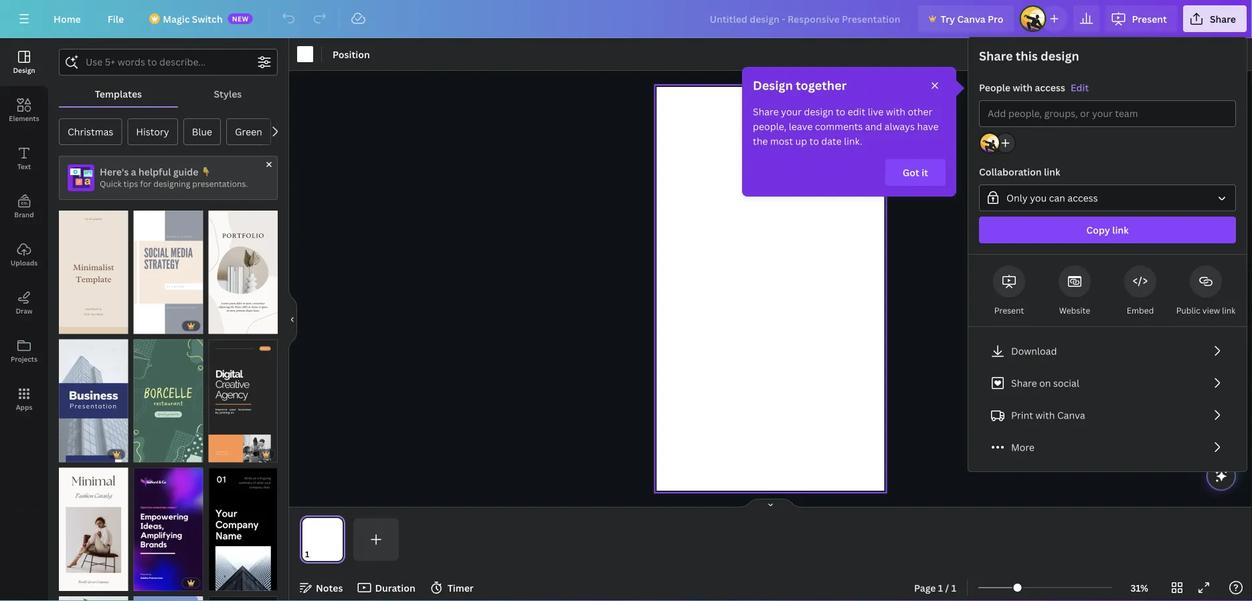 Task type: locate. For each thing, give the bounding box(es) containing it.
present button
[[1106, 5, 1178, 32]]

share for share your design to edit live with other people, leave comments and always have the most up to date link.
[[753, 105, 779, 118]]

to up comments
[[836, 105, 846, 118]]

1 of 24
[[140, 322, 167, 331]]

templates
[[95, 87, 142, 100]]

it
[[922, 166, 929, 179]]

link up only you can access
[[1044, 166, 1061, 178]]

16
[[233, 579, 241, 588]]

1 of 10 inside gray orange simple creative agency responsive presentation group
[[215, 450, 242, 459]]

duration
[[375, 582, 416, 595]]

share for share on social
[[1012, 377, 1038, 390]]

brown monochrome simple minimalist mobile-first presentation group
[[59, 203, 128, 334]]

1 horizontal spatial present
[[1132, 12, 1167, 25]]

your
[[781, 105, 802, 118]]

0 vertical spatial design
[[13, 66, 35, 75]]

10 inside gray orange simple creative agency responsive presentation group
[[233, 450, 242, 459]]

1 vertical spatial design
[[804, 105, 834, 118]]

0 vertical spatial access
[[1035, 81, 1066, 94]]

with right people on the top of page
[[1013, 81, 1033, 94]]

31%
[[1131, 582, 1149, 595]]

public
[[1177, 305, 1201, 316]]

1 inside "beige minimal portfolio mobile presentation" group
[[215, 322, 219, 331]]

design inside button
[[13, 66, 35, 75]]

of
[[72, 322, 81, 331], [146, 322, 156, 331], [221, 322, 231, 331], [72, 450, 81, 459], [146, 450, 156, 459], [221, 450, 231, 459], [72, 579, 81, 588], [146, 579, 156, 588], [221, 579, 231, 588]]

people
[[979, 81, 1011, 94]]

of inside minimalist fashion brand catalog mobile presentation group
[[72, 579, 81, 588]]

1 horizontal spatial canva
[[1058, 409, 1086, 422]]

2 horizontal spatial 10
[[233, 450, 242, 459]]

you
[[1030, 192, 1047, 205]]

0 horizontal spatial 10
[[83, 579, 92, 588]]

christmas button
[[59, 118, 122, 145]]

1 left the 7
[[66, 322, 70, 331]]

present
[[1132, 12, 1167, 25], [995, 305, 1024, 316]]

people with access edit
[[979, 81, 1089, 94]]

0 horizontal spatial design
[[804, 105, 834, 118]]

of left 11
[[221, 322, 231, 331]]

design up your
[[753, 77, 793, 94]]

0 vertical spatial canva
[[958, 12, 986, 25]]

download
[[1012, 345, 1057, 358]]

0 horizontal spatial present
[[995, 305, 1024, 316]]

of for "beige minimal portfolio mobile presentation" group
[[221, 322, 231, 331]]

of left 24 at the left of the page
[[146, 322, 156, 331]]

presentations.
[[192, 178, 248, 189]]

most
[[770, 135, 793, 148]]

/
[[946, 582, 950, 595]]

of left 16
[[221, 579, 231, 588]]

1 horizontal spatial link
[[1113, 224, 1129, 237]]

1 of 10 for gray orange simple creative agency responsive presentation group
[[215, 450, 242, 459]]

present up 'download'
[[995, 305, 1024, 316]]

black and green monochrome company pitch deck mobile-first presentation group
[[208, 589, 278, 602]]

blue button
[[183, 118, 221, 145]]

projects button
[[0, 327, 48, 376]]

1 inside neutral minimalist social media strategy mobile-first presentation group
[[140, 322, 144, 331]]

design for your
[[804, 105, 834, 118]]

this
[[1016, 48, 1038, 64]]

1 of 16
[[215, 579, 241, 588]]

with
[[1013, 81, 1033, 94], [886, 105, 906, 118], [1036, 409, 1055, 422]]

styles
[[214, 87, 242, 100]]

0 vertical spatial design
[[1041, 48, 1080, 64]]

share inside group
[[979, 48, 1013, 64]]

present left share 'dropdown button' at the right top
[[1132, 12, 1167, 25]]

1 for green and yellow creative restaurant promotion mobile first presentation group
[[140, 450, 144, 459]]

1 left 24 at the left of the page
[[140, 322, 144, 331]]

text
[[17, 162, 31, 171]]

of up earth mobile first presentation group
[[72, 579, 81, 588]]

the
[[753, 135, 768, 148]]

magic switch
[[163, 12, 223, 25]]

list
[[979, 338, 1237, 461]]

neutral minimalist social media strategy mobile-first presentation group
[[134, 203, 203, 334]]

of for the black and white corporate technology mobile-first presentation "group"
[[221, 579, 231, 588]]

apps button
[[0, 376, 48, 424]]

gray orange simple creative agency responsive presentation group
[[208, 332, 278, 463]]

1 inside minimalist fashion brand catalog mobile presentation group
[[66, 579, 70, 588]]

1 inside gray orange simple creative agency responsive presentation group
[[215, 450, 219, 459]]

here's a helpful guide 👇 quick tips for designing presentations.
[[100, 166, 248, 189]]

access inside "button"
[[1068, 192, 1098, 205]]

0 horizontal spatial access
[[1035, 81, 1066, 94]]

Add people, groups, or your team text field
[[988, 101, 1228, 127]]

2 horizontal spatial link
[[1223, 305, 1236, 316]]

share inside share your design to edit live with other people, leave comments and always have the most up to date link.
[[753, 105, 779, 118]]

1 inside green and yellow creative restaurant promotion mobile first presentation group
[[140, 450, 144, 459]]

0 horizontal spatial to
[[810, 135, 819, 148]]

of inside blue modern business mobile-first presentation group
[[72, 450, 81, 459]]

0 horizontal spatial link
[[1044, 166, 1061, 178]]

blue minimalist event organizer mobile presentation group
[[134, 589, 203, 602]]

of for neutral minimalist social media strategy mobile-first presentation group
[[146, 322, 156, 331]]

1 vertical spatial link
[[1113, 224, 1129, 237]]

0 vertical spatial to
[[836, 105, 846, 118]]

2 vertical spatial with
[[1036, 409, 1055, 422]]

share
[[1210, 12, 1237, 25], [979, 48, 1013, 64], [753, 105, 779, 118], [1012, 377, 1038, 390]]

0 vertical spatial with
[[1013, 81, 1033, 94]]

1 right 9
[[215, 450, 219, 459]]

1
[[66, 322, 70, 331], [140, 322, 144, 331], [215, 322, 219, 331], [66, 450, 70, 459], [140, 450, 144, 459], [215, 450, 219, 459], [66, 579, 70, 588], [140, 579, 144, 588], [215, 579, 219, 588], [939, 582, 943, 595], [952, 582, 957, 595]]

of left 9
[[146, 450, 156, 459]]

blue
[[192, 126, 212, 138]]

1 vertical spatial with
[[886, 105, 906, 118]]

1 vertical spatial design
[[753, 77, 793, 94]]

10
[[233, 450, 242, 459], [83, 579, 92, 588], [158, 579, 167, 588]]

1 horizontal spatial 10
[[158, 579, 167, 588]]

link for copy link
[[1113, 224, 1129, 237]]

have
[[917, 120, 939, 133]]

1 horizontal spatial to
[[836, 105, 846, 118]]

canva down social on the bottom right of page
[[1058, 409, 1086, 422]]

link inside button
[[1113, 224, 1129, 237]]

timer
[[448, 582, 474, 595]]

design inside share this design group
[[1041, 48, 1080, 64]]

more
[[1012, 442, 1035, 454]]

1 left 16
[[215, 579, 219, 588]]

history button
[[127, 118, 178, 145]]

green button
[[226, 118, 271, 145]]

1 left 9
[[140, 450, 144, 459]]

share inside button
[[1012, 377, 1038, 390]]

with inside print with canva "button"
[[1036, 409, 1055, 422]]

1 inside brown monochrome simple minimalist mobile-first presentation group
[[66, 322, 70, 331]]

of for green and yellow creative restaurant promotion mobile first presentation group
[[146, 450, 156, 459]]

1 horizontal spatial access
[[1068, 192, 1098, 205]]

1 for brown monochrome simple minimalist mobile-first presentation group at the left of the page
[[66, 322, 70, 331]]

with inside share this design group
[[1013, 81, 1033, 94]]

1 inside blue modern business mobile-first presentation group
[[66, 450, 70, 459]]

11
[[233, 322, 241, 331]]

1 of 11
[[215, 322, 241, 331]]

access right can
[[1068, 192, 1098, 205]]

of left the 7
[[72, 322, 81, 331]]

projects
[[11, 355, 37, 364]]

history
[[136, 126, 169, 138]]

1 horizontal spatial with
[[1013, 81, 1033, 94]]

0 horizontal spatial canva
[[958, 12, 986, 25]]

1 left 11
[[215, 322, 219, 331]]

1 horizontal spatial design
[[1041, 48, 1080, 64]]

with right print
[[1036, 409, 1055, 422]]

copy link button
[[979, 217, 1237, 244]]

of right 9
[[221, 450, 231, 459]]

0 horizontal spatial with
[[886, 105, 906, 118]]

position
[[333, 48, 370, 61]]

of for minimalist fashion brand catalog mobile presentation group
[[72, 579, 81, 588]]

of inside brown monochrome simple minimalist mobile-first presentation group
[[72, 322, 81, 331]]

with up "always"
[[886, 105, 906, 118]]

1 of 10 inside black pink purple modern gradient blur creative company profile mobile-first presentation group
[[140, 579, 167, 588]]

only you can access
[[1007, 192, 1098, 205]]

link right 'view'
[[1223, 305, 1236, 316]]

present inside present dropdown button
[[1132, 12, 1167, 25]]

1 horizontal spatial design
[[753, 77, 793, 94]]

of for black pink purple modern gradient blur creative company profile mobile-first presentation group
[[146, 579, 156, 588]]

0 horizontal spatial 1 of 10
[[66, 579, 92, 588]]

2 horizontal spatial 1 of 10
[[215, 450, 242, 459]]

1 inside black pink purple modern gradient blur creative company profile mobile-first presentation group
[[140, 579, 144, 588]]

design inside share your design to edit live with other people, leave comments and always have the most up to date link.
[[804, 105, 834, 118]]

of inside neutral minimalist social media strategy mobile-first presentation group
[[146, 322, 156, 331]]

design up 'leave'
[[804, 105, 834, 118]]

uploads button
[[0, 231, 48, 279]]

christmas
[[68, 126, 113, 138]]

1 horizontal spatial 1 of 10
[[140, 579, 167, 588]]

2 horizontal spatial with
[[1036, 409, 1055, 422]]

print with canva
[[1012, 409, 1086, 422]]

of inside "beige minimal portfolio mobile presentation" group
[[221, 322, 231, 331]]

of up blue minimalist event organizer mobile presentation group
[[146, 579, 156, 588]]

share inside 'dropdown button'
[[1210, 12, 1237, 25]]

to right up
[[810, 135, 819, 148]]

to
[[836, 105, 846, 118], [810, 135, 819, 148]]

link right copy
[[1113, 224, 1129, 237]]

position button
[[327, 44, 375, 65]]

of left 15
[[72, 450, 81, 459]]

1 up earth mobile first presentation group
[[66, 579, 70, 588]]

share for share
[[1210, 12, 1237, 25]]

copy
[[1087, 224, 1111, 237]]

1 left 15
[[66, 450, 70, 459]]

1 vertical spatial present
[[995, 305, 1024, 316]]

1 for the black and white corporate technology mobile-first presentation "group"
[[215, 579, 219, 588]]

of inside green and yellow creative restaurant promotion mobile first presentation group
[[146, 450, 156, 459]]

1 vertical spatial to
[[810, 135, 819, 148]]

embed
[[1127, 305, 1154, 316]]

0 horizontal spatial design
[[13, 66, 35, 75]]

of inside gray orange simple creative agency responsive presentation group
[[221, 450, 231, 459]]

leave
[[789, 120, 813, 133]]

other
[[908, 105, 933, 118]]

canva right try
[[958, 12, 986, 25]]

1 up blue minimalist event organizer mobile presentation group
[[140, 579, 144, 588]]

more button
[[979, 434, 1237, 461]]

1 inside the black and white corporate technology mobile-first presentation "group"
[[215, 579, 219, 588]]

#ffffff image
[[297, 46, 313, 62]]

design up elements button
[[13, 66, 35, 75]]

design right this
[[1041, 48, 1080, 64]]

edit button
[[1071, 80, 1089, 95]]

access left "edit" button
[[1035, 81, 1066, 94]]

1 of 9
[[140, 450, 163, 459]]

notes
[[316, 582, 343, 595]]

list containing download
[[979, 338, 1237, 461]]

a
[[131, 166, 136, 178]]

1 vertical spatial canva
[[1058, 409, 1086, 422]]

canva inside button
[[958, 12, 986, 25]]

comments
[[815, 120, 863, 133]]

2 vertical spatial link
[[1223, 305, 1236, 316]]

1 of 10 inside minimalist fashion brand catalog mobile presentation group
[[66, 579, 92, 588]]

quick
[[100, 178, 122, 189]]

of inside group
[[146, 579, 156, 588]]

1 for black pink purple modern gradient blur creative company profile mobile-first presentation group
[[140, 579, 144, 588]]

0 vertical spatial present
[[1132, 12, 1167, 25]]

0 vertical spatial link
[[1044, 166, 1061, 178]]

10 for gray orange simple creative agency responsive presentation group
[[233, 450, 242, 459]]

design
[[1041, 48, 1080, 64], [804, 105, 834, 118]]

link for collaboration link
[[1044, 166, 1061, 178]]

1 vertical spatial access
[[1068, 192, 1098, 205]]

10 inside minimalist fashion brand catalog mobile presentation group
[[83, 579, 92, 588]]

of inside the black and white corporate technology mobile-first presentation "group"
[[221, 579, 231, 588]]

10 inside black pink purple modern gradient blur creative company profile mobile-first presentation group
[[158, 579, 167, 588]]



Task type: describe. For each thing, give the bounding box(es) containing it.
tips
[[124, 178, 138, 189]]

draw button
[[0, 279, 48, 327]]

brand
[[14, 210, 34, 219]]

file button
[[97, 5, 135, 32]]

minimalist fashion brand catalog mobile presentation group
[[59, 460, 128, 592]]

1 for minimalist fashion brand catalog mobile presentation group
[[66, 579, 70, 588]]

together
[[796, 77, 847, 94]]

only
[[1007, 192, 1028, 205]]

page 1 image
[[300, 519, 345, 562]]

9
[[158, 450, 163, 459]]

with for people
[[1013, 81, 1033, 94]]

share this design
[[979, 48, 1080, 64]]

canva inside "button"
[[1058, 409, 1086, 422]]

design button
[[0, 38, 48, 86]]

design together
[[753, 77, 847, 94]]

1 of 10 for black pink purple modern gradient blur creative company profile mobile-first presentation group
[[140, 579, 167, 588]]

home
[[54, 12, 81, 25]]

print
[[1012, 409, 1034, 422]]

brand button
[[0, 183, 48, 231]]

main menu bar
[[0, 0, 1253, 38]]

magic
[[163, 12, 190, 25]]

got it button
[[886, 159, 946, 186]]

page 1 / 1
[[915, 582, 957, 595]]

1 right the /
[[952, 582, 957, 595]]

on
[[1040, 377, 1051, 390]]

website
[[1060, 305, 1091, 316]]

designing
[[153, 178, 190, 189]]

beige minimal portfolio mobile presentation group
[[208, 203, 278, 334]]

templates button
[[59, 81, 178, 106]]

green and yellow creative restaurant promotion mobile first presentation group
[[134, 332, 203, 463]]

styles button
[[178, 81, 278, 106]]

edit
[[1071, 81, 1089, 94]]

design for this
[[1041, 48, 1080, 64]]

up
[[796, 135, 807, 148]]

black and white corporate technology mobile-first presentation group
[[208, 460, 278, 592]]

share on social button
[[979, 370, 1237, 397]]

hide image
[[289, 288, 297, 352]]

share your design to edit live with other people, leave comments and always have the most up to date link.
[[753, 105, 939, 148]]

page
[[915, 582, 936, 595]]

pro
[[988, 12, 1004, 25]]

helpful
[[139, 166, 171, 178]]

copy link
[[1087, 224, 1129, 237]]

1 of 7
[[66, 322, 87, 331]]

design for design
[[13, 66, 35, 75]]

10 for black pink purple modern gradient blur creative company profile mobile-first presentation group
[[158, 579, 167, 588]]

elements button
[[0, 86, 48, 135]]

try canva pro button
[[918, 5, 1015, 32]]

notes button
[[295, 578, 348, 599]]

apps
[[16, 403, 32, 412]]

share for share this design
[[979, 48, 1013, 64]]

switch
[[192, 12, 223, 25]]

Only you can access button
[[979, 185, 1237, 212]]

download button
[[979, 338, 1237, 365]]

guide
[[173, 166, 198, 178]]

collaboration
[[979, 166, 1042, 178]]

date
[[822, 135, 842, 148]]

Design title text field
[[699, 5, 913, 32]]

design for design together
[[753, 77, 793, 94]]

15
[[83, 450, 92, 459]]

can
[[1049, 192, 1066, 205]]

10 for minimalist fashion brand catalog mobile presentation group
[[83, 579, 92, 588]]

public view link
[[1177, 305, 1236, 316]]

share on social
[[1012, 377, 1080, 390]]

1 for "beige minimal portfolio mobile presentation" group
[[215, 322, 219, 331]]

31% button
[[1118, 578, 1162, 599]]

uploads
[[11, 258, 38, 267]]

1 of 10 for minimalist fashion brand catalog mobile presentation group
[[66, 579, 92, 588]]

Page title text field
[[315, 548, 321, 562]]

1 for gray orange simple creative agency responsive presentation group
[[215, 450, 219, 459]]

draw
[[16, 307, 33, 316]]

1 of 15
[[66, 450, 92, 459]]

with for print
[[1036, 409, 1055, 422]]

try canva pro
[[941, 12, 1004, 25]]

earth mobile first presentation group
[[59, 589, 128, 602]]

of for gray orange simple creative agency responsive presentation group
[[221, 450, 231, 459]]

live
[[868, 105, 884, 118]]

of for brown monochrome simple minimalist mobile-first presentation group at the left of the page
[[72, 322, 81, 331]]

blue modern business mobile-first presentation group
[[59, 332, 128, 463]]

try
[[941, 12, 955, 25]]

side panel tab list
[[0, 38, 48, 424]]

Use 5+ words to describe... search field
[[86, 50, 251, 75]]

duration button
[[354, 578, 421, 599]]

1 left the /
[[939, 582, 943, 595]]

hide pages image
[[739, 499, 803, 509]]

for
[[140, 178, 151, 189]]

social
[[1054, 377, 1080, 390]]

24
[[158, 322, 167, 331]]

link.
[[844, 135, 863, 148]]

1 for blue modern business mobile-first presentation group
[[66, 450, 70, 459]]

of for blue modern business mobile-first presentation group
[[72, 450, 81, 459]]

print with canva button
[[979, 402, 1237, 429]]

file
[[108, 12, 124, 25]]

always
[[885, 120, 915, 133]]

share button
[[1184, 5, 1247, 32]]

black pink purple modern gradient blur creative company profile mobile-first presentation group
[[134, 460, 203, 592]]

1 for neutral minimalist social media strategy mobile-first presentation group
[[140, 322, 144, 331]]

home link
[[43, 5, 92, 32]]

share this design group
[[969, 48, 1247, 255]]

7
[[83, 322, 87, 331]]

👇
[[201, 166, 210, 178]]

#ffffff image
[[297, 46, 313, 62]]

view
[[1203, 305, 1221, 316]]

text button
[[0, 135, 48, 183]]

with inside share your design to edit live with other people, leave comments and always have the most up to date link.
[[886, 105, 906, 118]]



Task type: vqa. For each thing, say whether or not it's contained in the screenshot.
the Gray Orange Simple Creative Agency Responsive Presentation group
yes



